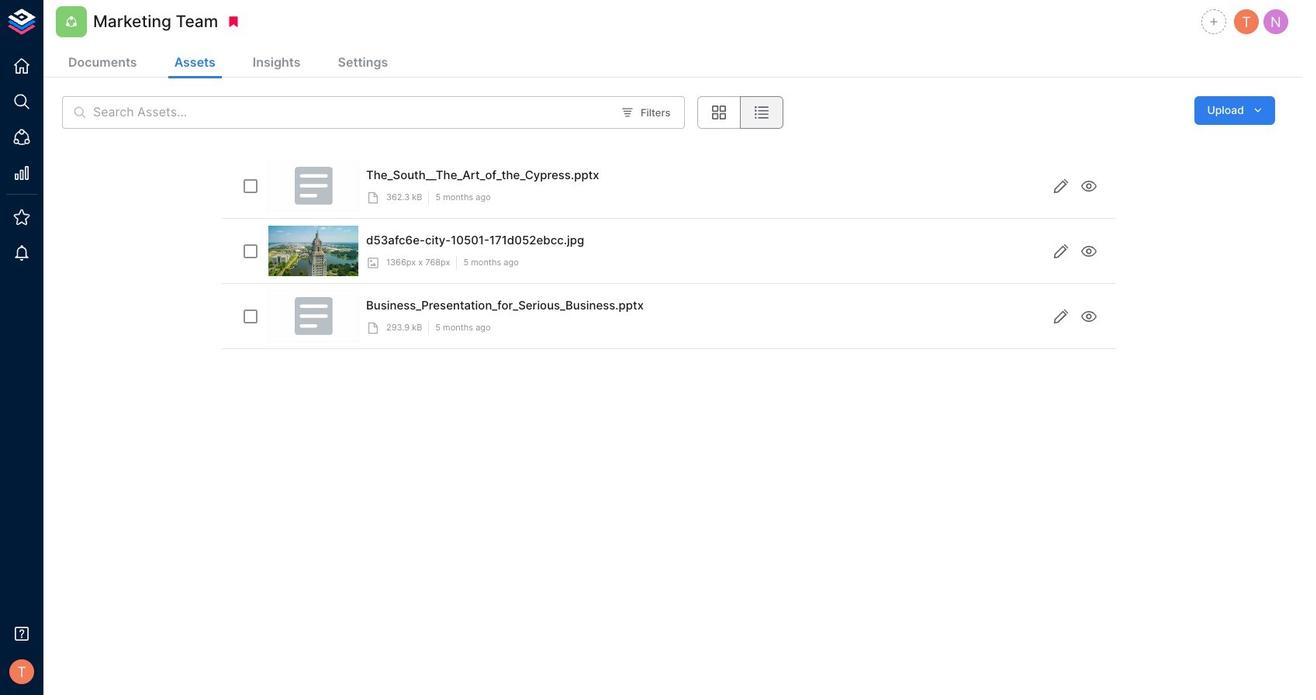 Task type: locate. For each thing, give the bounding box(es) containing it.
group
[[698, 96, 784, 129]]

Search Assets... text field
[[93, 96, 612, 129]]



Task type: vqa. For each thing, say whether or not it's contained in the screenshot.
SEARCH ASSETS... text field
yes



Task type: describe. For each thing, give the bounding box(es) containing it.
remove bookmark image
[[227, 15, 241, 29]]

d53afc6e city 10501 171d052ebcc.jpg image
[[269, 226, 358, 276]]



